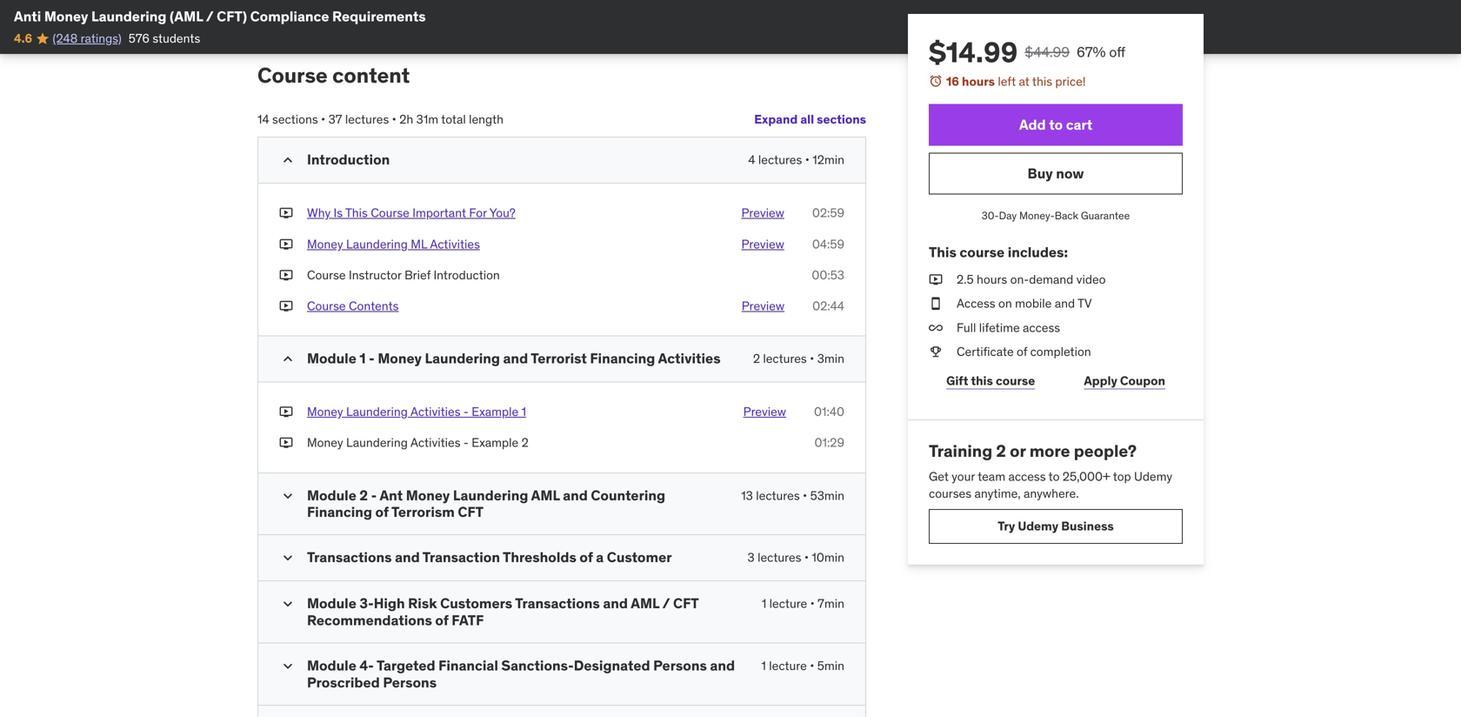 Task type: describe. For each thing, give the bounding box(es) containing it.
customer
[[607, 548, 672, 566]]

of inside module 3-high risk customers transactions and aml / cft recommendations of fatf
[[435, 611, 449, 629]]

laundering up instructor
[[346, 236, 408, 252]]

$14.99
[[929, 35, 1018, 70]]

3-
[[360, 595, 374, 612]]

countering
[[591, 486, 666, 504]]

01:29
[[815, 435, 845, 451]]

3
[[748, 550, 755, 565]]

includes:
[[1008, 243, 1069, 261]]

ratings)
[[81, 30, 122, 46]]

money-
[[1020, 209, 1055, 222]]

30-
[[982, 209, 1000, 222]]

small image for module 4- targeted financial sanctions-designated persons and proscribed persons
[[279, 658, 297, 675]]

completion
[[1031, 344, 1092, 359]]

transactions and transaction thresholds of a customer
[[307, 548, 672, 566]]

brief
[[405, 267, 431, 283]]

anti money laundering (aml / cft) compliance requirements
[[14, 7, 426, 25]]

2 up module 2 - ant money laundering aml and countering financing of terrorism cft
[[522, 435, 529, 451]]

0 vertical spatial this
[[1033, 74, 1053, 89]]

add to cart button
[[929, 104, 1184, 146]]

1 lecture • 7min
[[762, 596, 845, 611]]

2.5
[[957, 272, 974, 287]]

53min
[[811, 488, 845, 503]]

1 vertical spatial udemy
[[1018, 518, 1059, 534]]

of down full lifetime access
[[1017, 344, 1028, 359]]

students
[[153, 30, 200, 46]]

why is this course important for you?
[[307, 205, 516, 221]]

- down money laundering activities - example 1 button
[[464, 435, 469, 451]]

module for module 1 - money laundering and terrorist financing activities
[[307, 349, 357, 367]]

laundering up the 576
[[91, 7, 167, 25]]

terrorism
[[392, 503, 455, 521]]

module for module 3-high risk customers transactions and aml / cft recommendations of fatf
[[307, 595, 357, 612]]

course contents
[[307, 298, 399, 314]]

1 left 5min
[[762, 658, 767, 674]]

/ inside module 3-high risk customers transactions and aml / cft recommendations of fatf
[[663, 595, 670, 612]]

thresholds
[[503, 548, 577, 566]]

1 horizontal spatial this
[[929, 243, 957, 261]]

• for introduction
[[806, 152, 810, 168]]

37
[[329, 111, 342, 127]]

module 4- targeted financial sanctions-designated persons and proscribed persons
[[307, 657, 735, 691]]

2 inside the training 2 or more people? get your team access to 25,000+ top udemy courses anytime, anywhere.
[[997, 440, 1007, 461]]

• for module 1 - money laundering and terrorist financing activities
[[810, 351, 815, 366]]

lecture for module 3-high risk customers transactions and aml / cft recommendations of fatf
[[770, 596, 808, 611]]

module 2 - ant money laundering aml and countering financing of terrorism cft
[[307, 486, 666, 521]]

$44.99
[[1025, 43, 1070, 61]]

targeted
[[377, 657, 436, 674]]

16
[[947, 74, 960, 89]]

2 lectures • 3min
[[753, 351, 845, 366]]

people?
[[1074, 440, 1137, 461]]

0 vertical spatial access
[[1023, 320, 1061, 335]]

to inside the training 2 or more people? get your team access to 25,000+ top udemy courses anytime, anywhere.
[[1049, 468, 1060, 484]]

mobile
[[1016, 296, 1052, 311]]

day
[[1000, 209, 1017, 222]]

course for content
[[258, 62, 328, 88]]

of inside module 2 - ant money laundering aml and countering financing of terrorism cft
[[376, 503, 389, 521]]

udemy inside the training 2 or more people? get your team access to 25,000+ top udemy courses anytime, anywhere.
[[1135, 468, 1173, 484]]

buy
[[1028, 164, 1054, 182]]

aml inside module 3-high risk customers transactions and aml / cft recommendations of fatf
[[631, 595, 660, 612]]

(248
[[53, 30, 78, 46]]

terrorist
[[531, 349, 587, 367]]

• left 37
[[321, 111, 326, 127]]

off
[[1110, 43, 1126, 61]]

cft inside module 3-high risk customers transactions and aml / cft recommendations of fatf
[[674, 595, 699, 612]]

and down 'terrorism'
[[395, 548, 420, 566]]

$14.99 $44.99 67% off
[[929, 35, 1126, 70]]

activities inside money laundering ml activities button
[[430, 236, 480, 252]]

4 lectures • 12min
[[749, 152, 845, 168]]

small image for module 3-high risk customers transactions and aml / cft recommendations of fatf
[[279, 595, 297, 613]]

02:59
[[813, 205, 845, 221]]

content
[[333, 62, 410, 88]]

1 lecture • 5min
[[762, 658, 845, 674]]

lectures for module 2 - ant money laundering aml and countering financing of terrorism cft
[[756, 488, 800, 503]]

this inside button
[[345, 205, 368, 221]]

0 vertical spatial course
[[960, 243, 1005, 261]]

business
[[1062, 518, 1115, 534]]

expand all sections button
[[755, 102, 867, 137]]

at
[[1019, 74, 1030, 89]]

transaction
[[423, 548, 500, 566]]

proscribed
[[307, 673, 380, 691]]

compliance
[[250, 7, 329, 25]]

module for module 4- targeted financial sanctions-designated persons and proscribed persons
[[307, 657, 357, 674]]

1 down '3 lectures • 10min'
[[762, 596, 767, 611]]

laundering up money laundering activities - example 2
[[346, 404, 408, 420]]

12min
[[813, 152, 845, 168]]

aml inside module 2 - ant money laundering aml and countering financing of terrorism cft
[[531, 486, 560, 504]]

top
[[1114, 468, 1132, 484]]

money laundering activities - example 1 button
[[307, 403, 527, 420]]

14
[[258, 111, 269, 127]]

example for 2
[[472, 435, 519, 451]]

designated
[[574, 657, 651, 674]]

access on mobile and tv
[[957, 296, 1093, 311]]

apply
[[1085, 373, 1118, 389]]

preview for 01:40
[[744, 404, 787, 420]]

4
[[749, 152, 756, 168]]

preview left 04:59
[[742, 236, 785, 252]]

• for module 4- targeted financial sanctions-designated persons and proscribed persons
[[810, 658, 815, 674]]

16 hours left at this price!
[[947, 74, 1086, 89]]

left
[[998, 74, 1017, 89]]

apply coupon
[[1085, 373, 1166, 389]]

important
[[413, 205, 466, 221]]

course inside button
[[371, 205, 410, 221]]

course instructor brief introduction
[[307, 267, 500, 283]]

gift this course
[[947, 373, 1036, 389]]

transactions inside module 3-high risk customers transactions and aml / cft recommendations of fatf
[[515, 595, 600, 612]]

alarm image
[[929, 74, 943, 88]]

2.5 hours on-demand video
[[957, 272, 1106, 287]]

expand
[[755, 111, 798, 127]]

hours for 16
[[962, 74, 995, 89]]

video
[[1077, 272, 1106, 287]]

10min
[[812, 550, 845, 565]]

1 vertical spatial course
[[996, 373, 1036, 389]]

money laundering ml activities button
[[307, 236, 480, 253]]

guarantee
[[1082, 209, 1131, 222]]

and inside module 4- targeted financial sanctions-designated persons and proscribed persons
[[710, 657, 735, 674]]

and inside module 2 - ant money laundering aml and countering financing of terrorism cft
[[563, 486, 588, 504]]

a
[[596, 548, 604, 566]]

and inside module 3-high risk customers transactions and aml / cft recommendations of fatf
[[603, 595, 628, 612]]

demand
[[1030, 272, 1074, 287]]

0 horizontal spatial introduction
[[307, 151, 390, 169]]

laundering inside module 2 - ant money laundering aml and countering financing of terrorism cft
[[453, 486, 529, 504]]

• for transactions and transaction thresholds of a customer
[[805, 550, 809, 565]]

team
[[978, 468, 1006, 484]]

certificate of completion
[[957, 344, 1092, 359]]

4-
[[360, 657, 374, 674]]

add to cart
[[1020, 116, 1093, 134]]



Task type: locate. For each thing, give the bounding box(es) containing it.
preview for 02:59
[[742, 205, 785, 221]]

sections
[[817, 111, 867, 127], [272, 111, 318, 127]]

- inside module 2 - ant money laundering aml and countering financing of terrorism cft
[[371, 486, 377, 504]]

0 horizontal spatial udemy
[[1018, 518, 1059, 534]]

of left the fatf
[[435, 611, 449, 629]]

04:59
[[813, 236, 845, 252]]

money laundering activities - example 1
[[307, 404, 527, 420]]

• for module 3-high risk customers transactions and aml / cft recommendations of fatf
[[811, 596, 815, 611]]

module 1 - money laundering and terrorist financing activities
[[307, 349, 721, 367]]

0 vertical spatial aml
[[531, 486, 560, 504]]

2 left ant
[[360, 486, 368, 504]]

0 vertical spatial this
[[345, 205, 368, 221]]

1 vertical spatial lecture
[[770, 658, 807, 674]]

1 vertical spatial example
[[472, 435, 519, 451]]

course up 14
[[258, 62, 328, 88]]

1 vertical spatial introduction
[[434, 267, 500, 283]]

high
[[374, 595, 405, 612]]

0 horizontal spatial this
[[972, 373, 994, 389]]

access
[[1023, 320, 1061, 335], [1009, 468, 1046, 484]]

for
[[469, 205, 487, 221]]

buy now
[[1028, 164, 1085, 182]]

small image for introduction
[[279, 152, 297, 169]]

• for module 2 - ant money laundering aml and countering financing of terrorism cft
[[803, 488, 808, 503]]

1 horizontal spatial aml
[[631, 595, 660, 612]]

module inside module 3-high risk customers transactions and aml / cft recommendations of fatf
[[307, 595, 357, 612]]

0 horizontal spatial /
[[206, 7, 214, 25]]

- left ant
[[371, 486, 377, 504]]

to up anywhere.
[[1049, 468, 1060, 484]]

aml down customer
[[631, 595, 660, 612]]

on-
[[1011, 272, 1030, 287]]

-
[[369, 349, 375, 367], [464, 404, 469, 420], [464, 435, 469, 451], [371, 486, 377, 504]]

3 lectures • 10min
[[748, 550, 845, 565]]

cft
[[458, 503, 484, 521], [674, 595, 699, 612]]

0 horizontal spatial transactions
[[307, 548, 392, 566]]

this right at
[[1033, 74, 1053, 89]]

lecture
[[770, 596, 808, 611], [770, 658, 807, 674]]

1 sections from the left
[[817, 111, 867, 127]]

hours
[[962, 74, 995, 89], [977, 272, 1008, 287]]

anti
[[14, 7, 41, 25]]

2 left or at the right bottom of the page
[[997, 440, 1007, 461]]

and left 'terrorist'
[[503, 349, 528, 367]]

try
[[998, 518, 1016, 534]]

cart
[[1067, 116, 1093, 134]]

expand all sections
[[755, 111, 867, 127]]

course up the money laundering ml activities
[[371, 205, 410, 221]]

1 vertical spatial small image
[[279, 595, 297, 613]]

xsmall image
[[279, 205, 293, 222], [929, 271, 943, 288], [279, 298, 293, 315], [929, 319, 943, 336], [279, 403, 293, 420], [279, 434, 293, 451]]

2 example from the top
[[472, 435, 519, 451]]

1 horizontal spatial introduction
[[434, 267, 500, 283]]

money inside module 2 - ant money laundering aml and countering financing of terrorism cft
[[406, 486, 450, 504]]

- inside button
[[464, 404, 469, 420]]

get
[[929, 468, 949, 484]]

apply coupon button
[[1067, 364, 1184, 399]]

persons
[[654, 657, 707, 674], [383, 673, 437, 691]]

01:40
[[815, 404, 845, 420]]

preview down 4
[[742, 205, 785, 221]]

0 vertical spatial small image
[[279, 549, 297, 567]]

0 vertical spatial introduction
[[307, 151, 390, 169]]

laundering down money laundering activities - example 1 button
[[346, 435, 408, 451]]

small image for module 2 - ant money laundering aml and countering financing of terrorism cft
[[279, 487, 297, 505]]

anywhere.
[[1024, 485, 1080, 501]]

hours right the 2.5
[[977, 272, 1008, 287]]

0 horizontal spatial this
[[345, 205, 368, 221]]

module inside module 4- targeted financial sanctions-designated persons and proscribed persons
[[307, 657, 357, 674]]

this course includes:
[[929, 243, 1069, 261]]

3min
[[818, 351, 845, 366]]

0 vertical spatial hours
[[962, 74, 995, 89]]

access down mobile
[[1023, 320, 1061, 335]]

course left contents
[[307, 298, 346, 314]]

transactions up "3-"
[[307, 548, 392, 566]]

training 2 or more people? get your team access to 25,000+ top udemy courses anytime, anywhere.
[[929, 440, 1173, 501]]

cft inside module 2 - ant money laundering aml and countering financing of terrorism cft
[[458, 503, 484, 521]]

25,000+
[[1063, 468, 1111, 484]]

laundering up transactions and transaction thresholds of a customer
[[453, 486, 529, 504]]

financial
[[439, 657, 499, 674]]

financing right 'terrorist'
[[590, 349, 656, 367]]

activities inside money laundering activities - example 1 button
[[411, 404, 461, 420]]

lectures right 37
[[345, 111, 389, 127]]

1 inside button
[[522, 404, 527, 420]]

ml
[[411, 236, 428, 252]]

activities
[[430, 236, 480, 252], [658, 349, 721, 367], [411, 404, 461, 420], [411, 435, 461, 451]]

module left "3-"
[[307, 595, 357, 612]]

1 horizontal spatial sections
[[817, 111, 867, 127]]

1 module from the top
[[307, 349, 357, 367]]

14 sections • 37 lectures • 2h 31m total length
[[258, 111, 504, 127]]

sections right the all at the top right
[[817, 111, 867, 127]]

0 horizontal spatial cft
[[458, 503, 484, 521]]

lectures for introduction
[[759, 152, 803, 168]]

and left tv
[[1055, 296, 1076, 311]]

course for contents
[[307, 298, 346, 314]]

module down course contents button
[[307, 349, 357, 367]]

0 vertical spatial /
[[206, 7, 214, 25]]

this right gift
[[972, 373, 994, 389]]

lecture for module 4- targeted financial sanctions-designated persons and proscribed persons
[[770, 658, 807, 674]]

access down or at the right bottom of the page
[[1009, 468, 1046, 484]]

3 small image from the top
[[279, 658, 297, 675]]

00:53
[[812, 267, 845, 283]]

persons right designated at the left of page
[[654, 657, 707, 674]]

lectures right 13
[[756, 488, 800, 503]]

1 horizontal spatial udemy
[[1135, 468, 1173, 484]]

example down module 1 - money laundering and terrorist financing activities
[[472, 404, 519, 420]]

try udemy business link
[[929, 509, 1184, 544]]

• left 53min
[[803, 488, 808, 503]]

lectures for module 1 - money laundering and terrorist financing activities
[[763, 351, 807, 366]]

hours right 16
[[962, 74, 995, 89]]

2 left 3min
[[753, 351, 761, 366]]

small image for transactions and transaction thresholds of a customer
[[279, 549, 297, 567]]

course for instructor
[[307, 267, 346, 283]]

0 vertical spatial financing
[[590, 349, 656, 367]]

to left the cart
[[1050, 116, 1064, 134]]

• left 7min
[[811, 596, 815, 611]]

course contents button
[[307, 298, 399, 315]]

and
[[1055, 296, 1076, 311], [503, 349, 528, 367], [563, 486, 588, 504], [395, 548, 420, 566], [603, 595, 628, 612], [710, 657, 735, 674]]

gift
[[947, 373, 969, 389]]

1 vertical spatial access
[[1009, 468, 1046, 484]]

1 vertical spatial aml
[[631, 595, 660, 612]]

0 horizontal spatial aml
[[531, 486, 560, 504]]

• left 12min
[[806, 152, 810, 168]]

0 horizontal spatial financing
[[307, 503, 372, 521]]

1 horizontal spatial cft
[[674, 595, 699, 612]]

sections inside dropdown button
[[817, 111, 867, 127]]

1 vertical spatial to
[[1049, 468, 1060, 484]]

certificate
[[957, 344, 1014, 359]]

1 down module 1 - money laundering and terrorist financing activities
[[522, 404, 527, 420]]

example inside button
[[472, 404, 519, 420]]

1 vertical spatial this
[[929, 243, 957, 261]]

to inside button
[[1050, 116, 1064, 134]]

transactions
[[307, 548, 392, 566], [515, 595, 600, 612]]

risk
[[408, 595, 437, 612]]

small image for module 1 - money laundering and terrorist financing activities
[[279, 350, 297, 368]]

1 down course contents button
[[360, 349, 366, 367]]

coupon
[[1121, 373, 1166, 389]]

and left countering on the bottom left of the page
[[563, 486, 588, 504]]

lectures right 3
[[758, 550, 802, 565]]

all
[[801, 111, 815, 127]]

1 vertical spatial /
[[663, 595, 670, 612]]

2 vertical spatial small image
[[279, 487, 297, 505]]

sections right 14
[[272, 111, 318, 127]]

hours for 2.5
[[977, 272, 1008, 287]]

course
[[960, 243, 1005, 261], [996, 373, 1036, 389]]

course up the 2.5
[[960, 243, 1005, 261]]

module inside module 2 - ant money laundering aml and countering financing of terrorism cft
[[307, 486, 357, 504]]

access inside the training 2 or more people? get your team access to 25,000+ top udemy courses anytime, anywhere.
[[1009, 468, 1046, 484]]

0 vertical spatial cft
[[458, 503, 484, 521]]

• left 10min
[[805, 550, 809, 565]]

lectures for transactions and transaction thresholds of a customer
[[758, 550, 802, 565]]

ant
[[380, 486, 403, 504]]

4.6
[[14, 30, 32, 46]]

1 horizontal spatial persons
[[654, 657, 707, 674]]

course inside button
[[307, 298, 346, 314]]

2 lecture from the top
[[770, 658, 807, 674]]

0 vertical spatial transactions
[[307, 548, 392, 566]]

/
[[206, 7, 214, 25], [663, 595, 670, 612]]

of left 'terrorism'
[[376, 503, 389, 521]]

1 horizontal spatial this
[[1033, 74, 1053, 89]]

of left a at the left of page
[[580, 548, 593, 566]]

13
[[742, 488, 754, 503]]

module left 4-
[[307, 657, 357, 674]]

financing inside module 2 - ant money laundering aml and countering financing of terrorism cft
[[307, 503, 372, 521]]

0 vertical spatial example
[[472, 404, 519, 420]]

udemy right try
[[1018, 518, 1059, 534]]

money
[[44, 7, 88, 25], [307, 236, 343, 252], [378, 349, 422, 367], [307, 404, 343, 420], [307, 435, 343, 451], [406, 486, 450, 504]]

example up module 2 - ant money laundering aml and countering financing of terrorism cft
[[472, 435, 519, 451]]

course content
[[258, 62, 410, 88]]

transactions down thresholds
[[515, 595, 600, 612]]

lifetime
[[980, 320, 1020, 335]]

• left 5min
[[810, 658, 815, 674]]

3 module from the top
[[307, 595, 357, 612]]

0 horizontal spatial sections
[[272, 111, 318, 127]]

1 small image from the top
[[279, 152, 297, 169]]

4 module from the top
[[307, 657, 357, 674]]

why is this course important for you? button
[[307, 205, 516, 222]]

7min
[[818, 596, 845, 611]]

0 vertical spatial to
[[1050, 116, 1064, 134]]

your
[[952, 468, 976, 484]]

1 vertical spatial hours
[[977, 272, 1008, 287]]

of
[[1017, 344, 1028, 359], [376, 503, 389, 521], [580, 548, 593, 566], [435, 611, 449, 629]]

1 small image from the top
[[279, 549, 297, 567]]

total
[[441, 111, 466, 127]]

aml up thresholds
[[531, 486, 560, 504]]

2 vertical spatial small image
[[279, 658, 297, 675]]

example for 1
[[472, 404, 519, 420]]

requirements
[[332, 7, 426, 25]]

lectures right 4
[[759, 152, 803, 168]]

introduction right the brief
[[434, 267, 500, 283]]

• left 2h 31m
[[392, 111, 397, 127]]

- up money laundering activities - example 2
[[464, 404, 469, 420]]

course up course contents
[[307, 267, 346, 283]]

laundering up money laundering activities - example 1
[[425, 349, 500, 367]]

money laundering ml activities
[[307, 236, 480, 252]]

courses
[[929, 485, 972, 501]]

and down a at the left of page
[[603, 595, 628, 612]]

2 sections from the left
[[272, 111, 318, 127]]

1 horizontal spatial financing
[[590, 349, 656, 367]]

/ left cft)
[[206, 7, 214, 25]]

2 small image from the top
[[279, 595, 297, 613]]

/ down customer
[[663, 595, 670, 612]]

1 vertical spatial this
[[972, 373, 994, 389]]

introduction down 37
[[307, 151, 390, 169]]

anytime,
[[975, 485, 1021, 501]]

back
[[1055, 209, 1079, 222]]

preview up 2 lectures • 3min
[[742, 298, 785, 314]]

small image
[[279, 152, 297, 169], [279, 350, 297, 368], [279, 487, 297, 505]]

30-day money-back guarantee
[[982, 209, 1131, 222]]

and left 1 lecture • 5min
[[710, 657, 735, 674]]

1 lecture from the top
[[770, 596, 808, 611]]

0 vertical spatial lecture
[[770, 596, 808, 611]]

lecture left 5min
[[770, 658, 807, 674]]

0 vertical spatial udemy
[[1135, 468, 1173, 484]]

2 small image from the top
[[279, 350, 297, 368]]

67%
[[1077, 43, 1106, 61]]

xsmall image
[[279, 236, 293, 253], [279, 267, 293, 284], [929, 295, 943, 312], [929, 343, 943, 360]]

1 example from the top
[[472, 404, 519, 420]]

small image
[[279, 549, 297, 567], [279, 595, 297, 613], [279, 658, 297, 675]]

1 vertical spatial small image
[[279, 350, 297, 368]]

1 horizontal spatial transactions
[[515, 595, 600, 612]]

this
[[1033, 74, 1053, 89], [972, 373, 994, 389]]

2 module from the top
[[307, 486, 357, 504]]

1 vertical spatial financing
[[307, 503, 372, 521]]

module left ant
[[307, 486, 357, 504]]

course down certificate of completion
[[996, 373, 1036, 389]]

3 small image from the top
[[279, 487, 297, 505]]

2 inside module 2 - ant money laundering aml and countering financing of terrorism cft
[[360, 486, 368, 504]]

preview for 02:44
[[742, 298, 785, 314]]

lectures left 3min
[[763, 351, 807, 366]]

financing left ant
[[307, 503, 372, 521]]

module for module 2 - ant money laundering aml and countering financing of terrorism cft
[[307, 486, 357, 504]]

0 horizontal spatial persons
[[383, 673, 437, 691]]

- down contents
[[369, 349, 375, 367]]

1 horizontal spatial /
[[663, 595, 670, 612]]

length
[[469, 111, 504, 127]]

try udemy business
[[998, 518, 1115, 534]]

laundering
[[91, 7, 167, 25], [346, 236, 408, 252], [425, 349, 500, 367], [346, 404, 408, 420], [346, 435, 408, 451], [453, 486, 529, 504]]

1 vertical spatial transactions
[[515, 595, 600, 612]]

persons right 4-
[[383, 673, 437, 691]]

udemy right top
[[1135, 468, 1173, 484]]

5min
[[818, 658, 845, 674]]

preview down 2 lectures • 3min
[[744, 404, 787, 420]]

course
[[258, 62, 328, 88], [371, 205, 410, 221], [307, 267, 346, 283], [307, 298, 346, 314]]

you?
[[490, 205, 516, 221]]

1 vertical spatial cft
[[674, 595, 699, 612]]

• left 3min
[[810, 351, 815, 366]]

0 vertical spatial small image
[[279, 152, 297, 169]]

576 students
[[129, 30, 200, 46]]

lecture left 7min
[[770, 596, 808, 611]]



Task type: vqa. For each thing, say whether or not it's contained in the screenshot.
Introduction
yes



